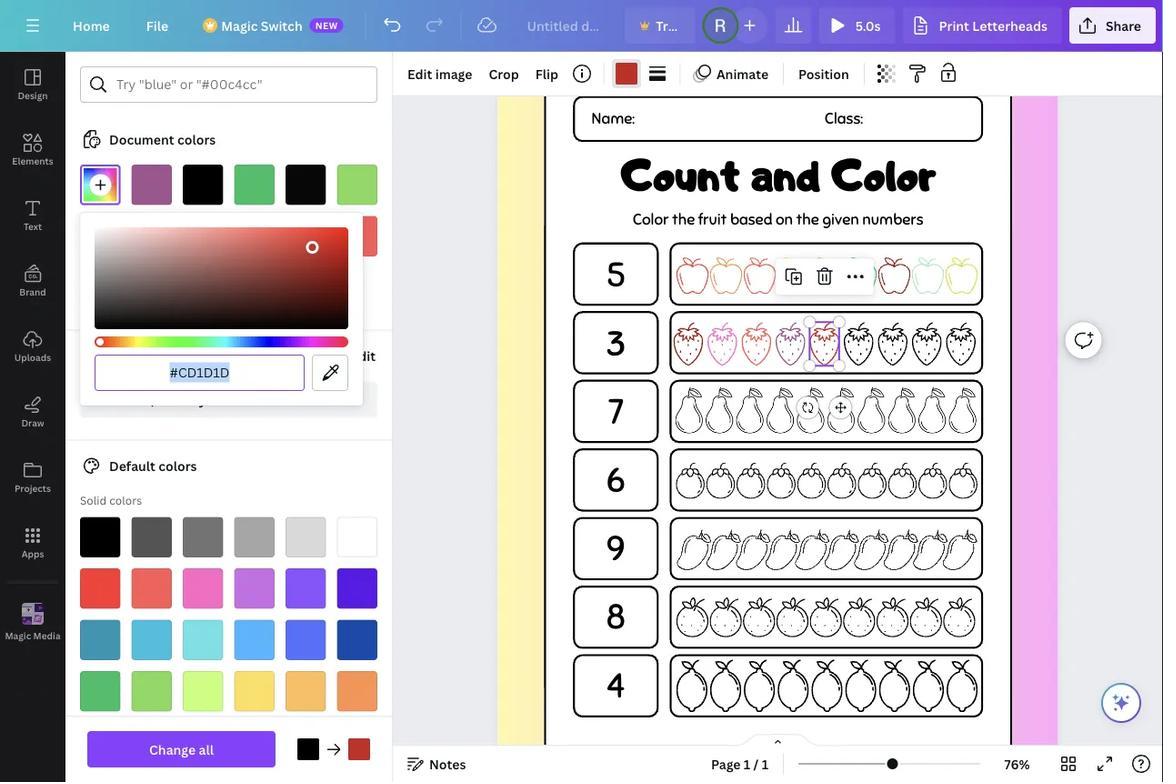 Task type: locate. For each thing, give the bounding box(es) containing it.
1 vertical spatial brand
[[109, 348, 147, 365]]

color up the numbers
[[831, 147, 936, 202]]

colors
[[177, 131, 216, 148], [270, 391, 309, 409], [158, 458, 197, 475], [109, 493, 142, 508]]

pink #ff66c4 image
[[183, 569, 223, 609], [183, 569, 223, 609]]

3
[[606, 322, 626, 365]]

orange #ff914d image
[[337, 672, 378, 712], [337, 672, 378, 712]]

color down count
[[633, 210, 669, 229]]

brand
[[19, 286, 46, 298], [109, 348, 147, 365]]

1
[[744, 756, 751, 773], [762, 756, 769, 773]]

6
[[607, 459, 626, 502]]

add your brand colors button
[[80, 382, 378, 418]]

1 vertical spatial magic
[[5, 630, 31, 642]]

elements button
[[0, 117, 66, 183]]

turquoise blue #5ce1e6 image
[[183, 620, 223, 661]]

76% button
[[988, 750, 1047, 779]]

count
[[621, 147, 740, 202]]

#070707 image
[[286, 165, 326, 205], [286, 165, 326, 205]]

0 horizontal spatial brand
[[19, 286, 46, 298]]

#dfdd33 image
[[234, 216, 275, 257], [234, 216, 275, 257]]

5.0s
[[856, 17, 881, 34]]

brand left kit
[[109, 348, 147, 365]]

all
[[199, 741, 214, 758]]

brand
[[230, 391, 267, 409]]

brand for brand kit
[[109, 348, 147, 365]]

colors right solid
[[109, 493, 142, 508]]

elements
[[12, 155, 53, 167]]

0 horizontal spatial the
[[672, 210, 695, 229]]

colors for solid colors
[[109, 493, 142, 508]]

2 the from the left
[[797, 210, 820, 229]]

royal blue #5271ff image
[[286, 620, 326, 661], [286, 620, 326, 661]]

grass green #7ed957 image
[[131, 672, 172, 712], [131, 672, 172, 712]]

light gray #d9d9d9 image
[[286, 517, 326, 558], [286, 517, 326, 558]]

fruit
[[699, 210, 727, 229]]

1 vertical spatial edit
[[351, 348, 376, 365]]

text
[[24, 220, 42, 232]]

peach #ffbd59 image
[[286, 672, 326, 712]]

0 horizontal spatial magic
[[5, 630, 31, 642]]

#ff5757 image
[[337, 216, 378, 257]]

#000000 image
[[183, 165, 223, 205], [298, 739, 319, 761], [298, 739, 319, 761]]

#ffde59 image
[[131, 268, 172, 308], [131, 268, 172, 308]]

magic for magic media
[[5, 630, 31, 642]]

#cd1d1d image left notes button
[[349, 739, 370, 761]]

home
[[73, 17, 110, 34]]

1 right /
[[762, 756, 769, 773]]

design
[[18, 89, 48, 101]]

the
[[672, 210, 695, 229], [797, 210, 820, 229]]

brand kit
[[109, 348, 167, 365]]

black #000000 image
[[80, 517, 121, 558], [80, 517, 121, 558]]

1 left /
[[744, 756, 751, 773]]

color the fruit based on the given numbers
[[633, 210, 924, 229]]

0 horizontal spatial #cd1d1d image
[[80, 216, 121, 257]]

#7ed957 image
[[337, 165, 378, 205]]

1 1 from the left
[[744, 756, 751, 773]]

#a6ebbe image
[[183, 216, 223, 257], [183, 216, 223, 257]]

brand inside "brand" button
[[19, 286, 46, 298]]

add
[[171, 391, 196, 409]]

0 vertical spatial edit
[[408, 65, 433, 82]]

magenta #cb6ce6 image
[[234, 569, 275, 609]]

draw button
[[0, 379, 66, 445]]

76%
[[1005, 756, 1031, 773]]

gray #a6a6a6 image
[[234, 517, 275, 558]]

the right on
[[797, 210, 820, 229]]

0 vertical spatial magic
[[221, 17, 258, 34]]

1 vertical spatial color
[[633, 210, 669, 229]]

0 horizontal spatial edit
[[351, 348, 376, 365]]

given
[[823, 210, 860, 229]]

1 vertical spatial #cd1d1d image
[[349, 739, 370, 761]]

add a new color image
[[80, 165, 121, 205]]

edit inside dropdown button
[[408, 65, 433, 82]]

brand up 'uploads' button at the top left
[[19, 286, 46, 298]]

numbers
[[863, 210, 924, 229]]

1 horizontal spatial the
[[797, 210, 820, 229]]

#cd1d1d image
[[80, 216, 121, 257], [349, 739, 370, 761]]

default
[[109, 458, 155, 475]]

#ff914d image
[[80, 268, 121, 308], [80, 268, 121, 308]]

the left fruit
[[672, 210, 695, 229]]

main menu bar
[[0, 0, 1164, 52]]

magic inside main menu bar
[[221, 17, 258, 34]]

purple #8c52ff image
[[286, 569, 326, 609]]

edit for edit
[[351, 348, 376, 365]]

#a25390 image
[[131, 165, 172, 205]]

#cd1d1d image
[[616, 63, 638, 85], [616, 63, 638, 85], [80, 216, 121, 257], [349, 739, 370, 761]]

add your brand colors
[[171, 391, 309, 409]]

apps
[[21, 548, 44, 560]]

magic
[[221, 17, 258, 34], [5, 630, 31, 642]]

letterheads
[[973, 17, 1048, 34]]

1 horizontal spatial 1
[[762, 756, 769, 773]]

1 horizontal spatial edit
[[408, 65, 433, 82]]

page
[[712, 756, 741, 773]]

1 horizontal spatial brand
[[109, 348, 147, 365]]

name:
[[592, 109, 635, 129]]

coral red #ff5757 image
[[131, 569, 172, 609], [131, 569, 172, 609]]

change all button
[[87, 732, 276, 768]]

animate button
[[688, 59, 776, 88]]

file button
[[132, 7, 183, 44]]

print letterheads
[[940, 17, 1048, 34]]

#00bf63 image
[[234, 165, 275, 205]]

white #ffffff image
[[337, 517, 378, 558], [337, 517, 378, 558]]

1 the from the left
[[672, 210, 695, 229]]

0 horizontal spatial 1
[[744, 756, 751, 773]]

#cd1d1d image down add a new color image
[[80, 216, 121, 257]]

edit image button
[[400, 59, 480, 88]]

0 vertical spatial #cd1d1d image
[[80, 216, 121, 257]]

aqua blue #0cc0df image
[[131, 620, 172, 661], [131, 620, 172, 661]]

purple #8c52ff image
[[286, 569, 326, 609]]

#7ed957 image
[[337, 165, 378, 205]]

dark turquoise #0097b2 image
[[80, 620, 121, 661], [80, 620, 121, 661]]

light blue #38b6ff image
[[234, 620, 275, 661], [234, 620, 275, 661]]

and
[[751, 147, 821, 202]]

0 vertical spatial brand
[[19, 286, 46, 298]]

1 horizontal spatial #cd1d1d image
[[349, 739, 370, 761]]

your
[[199, 391, 227, 409]]

magic inside button
[[5, 630, 31, 642]]

color
[[831, 147, 936, 202], [633, 210, 669, 229]]

edit inside button
[[351, 348, 376, 365]]

dark gray #545454 image
[[131, 517, 172, 558], [131, 517, 172, 558]]

1 horizontal spatial magic
[[221, 17, 258, 34]]

document
[[109, 131, 174, 148]]

yellow #ffde59 image
[[234, 672, 275, 712]]

green #00bf63 image
[[80, 672, 121, 712]]

on
[[776, 210, 793, 229]]

magic switch
[[221, 17, 303, 34]]

0 horizontal spatial color
[[633, 210, 669, 229]]

2 1 from the left
[[762, 756, 769, 773]]

colors for default colors
[[158, 458, 197, 475]]

7
[[608, 391, 624, 434]]

magic left media on the left of page
[[5, 630, 31, 642]]

animate
[[717, 65, 769, 82]]

colors right brand
[[270, 391, 309, 409]]

colors up #000000 image
[[177, 131, 216, 148]]

bright red #ff3131 image
[[80, 569, 121, 609]]

edit image
[[408, 65, 473, 82]]

flip
[[536, 65, 559, 82]]

edit
[[408, 65, 433, 82], [351, 348, 376, 365]]

cobalt blue #004aad image
[[337, 620, 378, 661], [337, 620, 378, 661]]

magic left switch
[[221, 17, 258, 34]]

uploads
[[14, 351, 51, 364]]

#ff3131 image
[[286, 216, 326, 257], [286, 216, 326, 257]]

lime #c1ff72 image
[[183, 672, 223, 712], [183, 672, 223, 712]]

notes button
[[400, 750, 474, 779]]

colors right default
[[158, 458, 197, 475]]

#a21111 image
[[131, 216, 172, 257], [131, 216, 172, 257]]

0 vertical spatial color
[[831, 147, 936, 202]]

design button
[[0, 52, 66, 117]]



Task type: vqa. For each thing, say whether or not it's contained in the screenshot.
Draw
yes



Task type: describe. For each thing, give the bounding box(es) containing it.
count and color
[[621, 147, 936, 202]]

projects button
[[0, 445, 66, 510]]

side panel tab list
[[0, 52, 66, 656]]

uploads button
[[0, 314, 66, 379]]

/
[[754, 756, 759, 773]]

solid
[[80, 493, 107, 508]]

file
[[146, 17, 169, 34]]

image
[[436, 65, 473, 82]]

media
[[33, 630, 61, 642]]

document colors
[[109, 131, 216, 148]]

edit for edit image
[[408, 65, 433, 82]]

Design title text field
[[513, 7, 618, 44]]

Hex color code text field
[[106, 356, 293, 390]]

position
[[799, 65, 850, 82]]

#000000 image
[[183, 165, 223, 205]]

#a25390 image
[[131, 165, 172, 205]]

apps button
[[0, 510, 66, 576]]

4
[[607, 665, 625, 708]]

bright red #ff3131 image
[[80, 569, 121, 609]]

edit button
[[349, 338, 378, 374]]

home link
[[58, 7, 124, 44]]

class:
[[825, 109, 863, 129]]

draw
[[21, 417, 44, 429]]

change all
[[149, 741, 214, 758]]

gray #a6a6a6 image
[[234, 517, 275, 558]]

magic media
[[5, 630, 61, 642]]

flip button
[[528, 59, 566, 88]]

colors inside 'button'
[[270, 391, 309, 409]]

#ffffff image
[[183, 268, 223, 308]]

kit
[[150, 348, 167, 365]]

green #00bf63 image
[[80, 672, 121, 712]]

page 1 / 1
[[712, 756, 769, 773]]

turquoise blue #5ce1e6 image
[[183, 620, 223, 661]]

magenta #cb6ce6 image
[[234, 569, 275, 609]]

5.0s button
[[820, 7, 896, 44]]

print letterheads button
[[903, 7, 1063, 44]]

1 horizontal spatial color
[[831, 147, 936, 202]]

gray #737373 image
[[183, 517, 223, 558]]

show pages image
[[735, 733, 822, 748]]

notes
[[429, 756, 466, 773]]

peach #ffbd59 image
[[286, 672, 326, 712]]

new
[[315, 19, 338, 31]]

magic media button
[[0, 591, 66, 656]]

share button
[[1070, 7, 1157, 44]]

based
[[730, 210, 773, 229]]

colors for document colors
[[177, 131, 216, 148]]

brand button
[[0, 248, 66, 314]]

9
[[607, 528, 626, 571]]

change
[[149, 741, 196, 758]]

violet #5e17eb image
[[337, 569, 378, 609]]

#00bf63 image
[[234, 165, 275, 205]]

Try "blue" or "#00c4cc" search field
[[116, 67, 366, 102]]

8
[[606, 596, 626, 639]]

solid colors
[[80, 493, 142, 508]]

print
[[940, 17, 970, 34]]

gray #737373 image
[[183, 517, 223, 558]]

violet #5e17eb image
[[337, 569, 378, 609]]

crop
[[489, 65, 519, 82]]

position button
[[792, 59, 857, 88]]

#ff5757 image
[[337, 216, 378, 257]]

projects
[[15, 482, 51, 495]]

crop button
[[482, 59, 527, 88]]

yellow #ffde59 image
[[234, 672, 275, 712]]

#ffffff image
[[183, 268, 223, 308]]

brand for brand
[[19, 286, 46, 298]]

share
[[1106, 17, 1142, 34]]

canva assistant image
[[1111, 692, 1133, 714]]

text button
[[0, 183, 66, 248]]

5
[[606, 254, 626, 297]]

magic for magic switch
[[221, 17, 258, 34]]

switch
[[261, 17, 303, 34]]

default colors
[[109, 458, 197, 475]]



